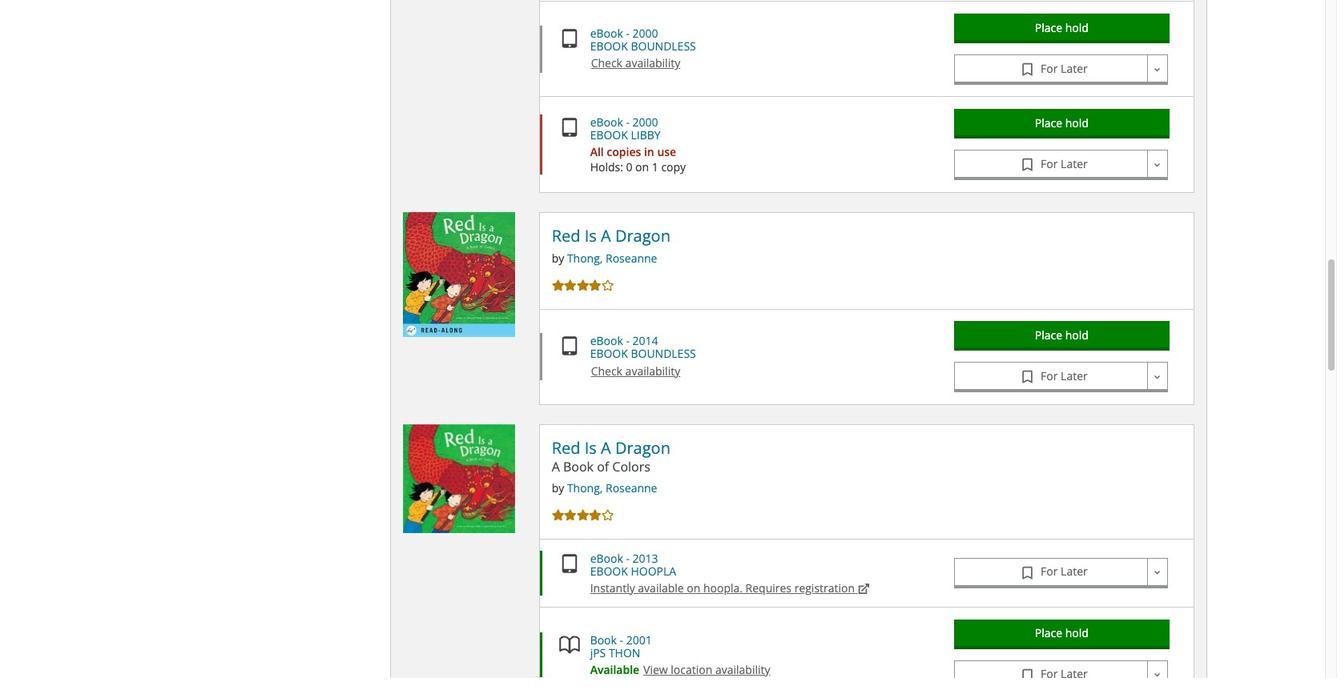 Task type: locate. For each thing, give the bounding box(es) containing it.
book up available
[[590, 634, 617, 649]]

on right "0"
[[636, 159, 649, 175]]

red
[[552, 225, 581, 247], [552, 438, 581, 459]]

ebook - 2013 ebook hoopla
[[590, 552, 677, 580]]

1 thong, from the top
[[567, 251, 603, 266]]

0 vertical spatial red
[[552, 225, 581, 247]]

0 vertical spatial 2000
[[633, 26, 658, 41]]

1 ebook from the top
[[590, 26, 623, 41]]

ebook inside ebook - 2000 ebook boundless check availability
[[590, 38, 628, 54]]

a for red is a dragon a book of colors by thong, roseanne
[[601, 438, 611, 459]]

ebook right svg ebook icon
[[590, 38, 628, 54]]

for later button
[[954, 55, 1149, 85], [954, 150, 1149, 180], [954, 362, 1149, 393], [954, 559, 1149, 589]]

0 vertical spatial thong, roseanne link
[[567, 251, 658, 266]]

ebook left 2014
[[590, 333, 623, 349]]

- inside ebook - 2013 ebook hoopla
[[626, 552, 630, 567]]

ebook up instantly
[[590, 552, 623, 567]]

is down 'holds:'
[[585, 225, 597, 247]]

0 vertical spatial by
[[552, 251, 564, 266]]

ebook inside ebook - 2014 ebook boundless check availability
[[590, 346, 628, 362]]

2000 inside ebook - 2000 ebook libby all copies in use holds: 0 on 1 copy
[[633, 115, 658, 130]]

2000 right svg ebook icon
[[633, 26, 658, 41]]

svg star image
[[551, 279, 565, 293], [564, 279, 578, 293], [576, 279, 590, 293], [588, 279, 602, 293], [588, 509, 602, 523]]

0
[[626, 159, 633, 175]]

0 vertical spatial check
[[591, 56, 623, 71]]

on left "hoopla." at the right of the page
[[687, 581, 701, 596]]

place hold
[[1035, 20, 1089, 35], [1035, 115, 1089, 130], [1035, 328, 1089, 343], [1035, 626, 1089, 641]]

2 vertical spatial availability
[[716, 663, 771, 678]]

on inside ebook - 2000 ebook libby all copies in use holds: 0 on 1 copy
[[636, 159, 649, 175]]

1 place from the top
[[1035, 20, 1063, 35]]

a left colors
[[601, 438, 611, 459]]

is for red is a dragon a book of colors by thong, roseanne
[[585, 438, 597, 459]]

red is a dragon link
[[552, 225, 671, 247], [552, 438, 671, 459]]

0 vertical spatial roseanne
[[606, 251, 658, 266]]

boundless inside ebook - 2014 ebook boundless check availability
[[631, 346, 696, 362]]

3 svg arrow medium down image from the top
[[1155, 565, 1161, 581]]

2 svg star outline image from the top
[[601, 509, 615, 523]]

3 for later from the top
[[1041, 368, 1088, 384]]

2 place hold button from the top
[[954, 109, 1170, 139]]

ebook inside ebook - 2000 ebook libby all copies in use holds: 0 on 1 copy
[[590, 128, 628, 143]]

check inside ebook - 2000 ebook boundless check availability
[[591, 56, 623, 71]]

check availability button down 2014
[[590, 363, 681, 381]]

1 hold from the top
[[1066, 20, 1089, 35]]

ebook up instantly
[[590, 564, 628, 580]]

2 place from the top
[[1035, 115, 1063, 130]]

1 vertical spatial red
[[552, 438, 581, 459]]

svg star image
[[551, 509, 565, 523], [564, 509, 578, 523], [576, 509, 590, 523]]

- inside ebook - 2000 ebook libby all copies in use holds: 0 on 1 copy
[[626, 115, 630, 130]]

3 for later button from the top
[[954, 362, 1149, 393]]

place hold button
[[954, 14, 1170, 43], [954, 109, 1170, 139], [954, 322, 1170, 351], [954, 620, 1170, 650]]

svg arrow medium down image
[[1155, 61, 1161, 77], [1155, 157, 1161, 173], [1155, 565, 1161, 581]]

2 roseanne from the top
[[606, 481, 658, 496]]

2 for from the top
[[1041, 156, 1058, 171]]

1 vertical spatial thong,
[[567, 481, 603, 496]]

svg star outline image down 'red is a dragon by thong, roseanne'
[[601, 279, 615, 293]]

0 vertical spatial boundless
[[631, 38, 696, 54]]

check availability button
[[590, 55, 681, 73], [590, 363, 681, 381]]

availability
[[626, 56, 681, 71], [626, 364, 681, 379], [716, 663, 771, 678]]

1 vertical spatial roseanne
[[606, 481, 658, 496]]

is for red is a dragon by thong, roseanne
[[585, 225, 597, 247]]

1 ebook from the top
[[590, 38, 628, 54]]

1 vertical spatial dragon
[[615, 438, 671, 459]]

place
[[1035, 20, 1063, 35], [1035, 115, 1063, 130], [1035, 328, 1063, 343], [1035, 626, 1063, 641]]

1 2000 from the top
[[633, 26, 658, 41]]

red is a dragon - thong, roseanne image for red is a dragon a book of colors by thong, roseanne
[[403, 425, 515, 534]]

1 vertical spatial 2000
[[633, 115, 658, 130]]

- left 2001
[[620, 634, 624, 649]]

4 later from the top
[[1061, 565, 1088, 580]]

ebook - 2000 ebook libby all copies in use holds: 0 on 1 copy
[[590, 115, 686, 175]]

2 dragon from the top
[[615, 438, 671, 459]]

2 svg arrow medium down image from the top
[[1155, 157, 1161, 173]]

- inside ebook - 2014 ebook boundless check availability
[[626, 333, 630, 349]]

3 hold from the top
[[1066, 328, 1089, 343]]

2 boundless from the top
[[631, 346, 696, 362]]

1 vertical spatial boundless
[[631, 346, 696, 362]]

1 red is a dragon - thong, roseanne image from the top
[[403, 212, 515, 338]]

0 vertical spatial on
[[636, 159, 649, 175]]

1 place hold from the top
[[1035, 20, 1089, 35]]

2000 inside ebook - 2000 ebook boundless check availability
[[633, 26, 658, 41]]

ebook up all
[[590, 115, 623, 130]]

- inside ebook - 2000 ebook boundless check availability
[[626, 26, 630, 41]]

thong, roseanne link
[[567, 251, 658, 266], [567, 481, 658, 496]]

location
[[671, 663, 713, 678]]

1 svg star outline image from the top
[[601, 279, 615, 293]]

ebook inside ebook - 2013 ebook hoopla
[[590, 552, 623, 567]]

2 for later button from the top
[[954, 150, 1149, 180]]

1 vertical spatial red is a dragon link
[[552, 438, 671, 459]]

4 place hold button from the top
[[954, 620, 1170, 650]]

dragon down 1
[[615, 225, 671, 247]]

is
[[585, 225, 597, 247], [585, 438, 597, 459]]

a down 'holds:'
[[601, 225, 611, 247]]

2 red from the top
[[552, 438, 581, 459]]

red is a dragon - thong, roseanne image
[[403, 212, 515, 338], [403, 425, 515, 534]]

availability up libby
[[626, 56, 681, 71]]

red is a dragon link for a book of colors
[[552, 438, 671, 459]]

place hold for book - 2001 jps thon available view location availability
[[1035, 626, 1089, 641]]

1 vertical spatial book
[[590, 634, 617, 649]]

red is a dragon by thong, roseanne
[[552, 225, 671, 266]]

1 dragon from the top
[[615, 225, 671, 247]]

2 2000 from the top
[[633, 115, 658, 130]]

ebook for ebook - 2013 ebook hoopla
[[590, 564, 628, 580]]

2 red is a dragon - thong, roseanne image from the top
[[403, 425, 515, 534]]

0 vertical spatial check availability button
[[590, 55, 681, 73]]

1 check availability button from the top
[[590, 55, 681, 73]]

dragon
[[615, 225, 671, 247], [615, 438, 671, 459]]

3 ebook from the top
[[590, 333, 623, 349]]

thong,
[[567, 251, 603, 266], [567, 481, 603, 496]]

2 is from the top
[[585, 438, 597, 459]]

thong, roseanne link for red is a dragon a book of colors by thong, roseanne
[[567, 481, 658, 496]]

- left 2014
[[626, 333, 630, 349]]

4 place hold from the top
[[1035, 626, 1089, 641]]

red is a dragon a book of colors by thong, roseanne
[[552, 438, 671, 496]]

place hold for ebook - 2000 ebook libby all copies in use holds: 0 on 1 copy
[[1035, 115, 1089, 130]]

is inside 'red is a dragon by thong, roseanne'
[[585, 225, 597, 247]]

svg book image
[[558, 635, 581, 658]]

availability inside ebook - 2014 ebook boundless check availability
[[626, 364, 681, 379]]

is left of
[[585, 438, 597, 459]]

hold for book - 2001 jps thon available view location availability
[[1066, 626, 1089, 641]]

place hold button for ebook - 2000 ebook boundless check availability
[[954, 14, 1170, 43]]

- left 2013
[[626, 552, 630, 567]]

ebook inside ebook - 2000 ebook boundless check availability
[[590, 26, 623, 41]]

1 for from the top
[[1041, 61, 1058, 76]]

roseanne
[[606, 251, 658, 266], [606, 481, 658, 496]]

2 by from the top
[[552, 481, 564, 496]]

boundless inside ebook - 2000 ebook boundless check availability
[[631, 38, 696, 54]]

in
[[644, 144, 655, 159]]

ebook inside ebook - 2013 ebook hoopla
[[590, 564, 628, 580]]

a inside 'red is a dragon by thong, roseanne'
[[601, 225, 611, 247]]

ebook - 2000 ebook boundless check availability
[[590, 26, 696, 71]]

4 ebook from the top
[[590, 564, 628, 580]]

2000 up in
[[633, 115, 658, 130]]

1 vertical spatial svg star outline image
[[601, 509, 615, 523]]

2 later from the top
[[1061, 156, 1088, 171]]

2 svg arrow medium down image from the top
[[1155, 668, 1161, 679]]

boundless
[[631, 38, 696, 54], [631, 346, 696, 362]]

book
[[563, 459, 594, 476], [590, 634, 617, 649]]

thong, inside 'red is a dragon by thong, roseanne'
[[567, 251, 603, 266]]

1 svg arrow medium down image from the top
[[1155, 61, 1161, 77]]

svg arrow medium down image for book - 2001 jps thon available view location availability
[[1155, 668, 1161, 679]]

0 vertical spatial availability
[[626, 56, 681, 71]]

dragon inside 'red is a dragon by thong, roseanne'
[[615, 225, 671, 247]]

check for ebook - 2000 ebook boundless check availability
[[591, 56, 623, 71]]

4 for later button from the top
[[954, 559, 1149, 589]]

of
[[597, 459, 609, 476]]

svg arrow medium down image for ebook - 2014 ebook boundless check availability
[[1155, 369, 1161, 385]]

a for red is a dragon by thong, roseanne
[[601, 225, 611, 247]]

svg ebook image left ebook - 2000 ebook libby all copies in use holds: 0 on 1 copy
[[558, 116, 581, 139]]

svg ebook image
[[558, 27, 581, 50]]

red inside 'red is a dragon by thong, roseanne'
[[552, 225, 581, 247]]

2 thong, roseanne link from the top
[[567, 481, 658, 496]]

availability inside ebook - 2000 ebook boundless check availability
[[626, 56, 681, 71]]

on
[[636, 159, 649, 175], [687, 581, 701, 596]]

place for ebook - 2000 ebook boundless check availability
[[1035, 20, 1063, 35]]

holds:
[[590, 159, 623, 175]]

3 place from the top
[[1035, 328, 1063, 343]]

for later button for ebook - 2014 ebook boundless check availability
[[954, 362, 1149, 393]]

1 check from the top
[[591, 56, 623, 71]]

dragon inside red is a dragon a book of colors by thong, roseanne
[[615, 438, 671, 459]]

jps
[[590, 646, 606, 662]]

for for ebook - 2000 ebook boundless check availability
[[1041, 61, 1058, 76]]

svg ebook image
[[558, 116, 581, 139], [558, 335, 581, 357], [558, 553, 581, 576]]

by
[[552, 251, 564, 266], [552, 481, 564, 496]]

4 for later from the top
[[1041, 565, 1088, 580]]

- for ebook - 2013 ebook hoopla
[[626, 552, 630, 567]]

3 place hold button from the top
[[954, 322, 1170, 351]]

svg arrow medium down image for ebook - 2000 ebook libby all copies in use holds: 0 on 1 copy
[[1155, 157, 1161, 173]]

0 vertical spatial red is a dragon - thong, roseanne image
[[403, 212, 515, 338]]

book inside book - 2001 jps thon available view location availability
[[590, 634, 617, 649]]

0 vertical spatial book
[[563, 459, 594, 476]]

-
[[626, 26, 630, 41], [626, 115, 630, 130], [626, 333, 630, 349], [626, 552, 630, 567], [620, 634, 624, 649]]

book left of
[[563, 459, 594, 476]]

2 vertical spatial svg arrow medium down image
[[1155, 565, 1161, 581]]

1 by from the top
[[552, 251, 564, 266]]

- right svg ebook icon
[[626, 26, 630, 41]]

1 red from the top
[[552, 225, 581, 247]]

availability for 2014
[[626, 364, 681, 379]]

availability down 2014
[[626, 364, 681, 379]]

2 check availability button from the top
[[590, 363, 681, 381]]

0 vertical spatial dragon
[[615, 225, 671, 247]]

0 vertical spatial svg arrow medium down image
[[1155, 369, 1161, 385]]

colors
[[613, 459, 651, 476]]

hold for ebook - 2014 ebook boundless check availability
[[1066, 328, 1089, 343]]

2000 for boundless
[[633, 26, 658, 41]]

1 svg arrow medium down image from the top
[[1155, 369, 1161, 385]]

svg star outline image
[[601, 279, 615, 293], [601, 509, 615, 523]]

2 ebook from the top
[[590, 128, 628, 143]]

1 later from the top
[[1061, 61, 1088, 76]]

check inside ebook - 2014 ebook boundless check availability
[[591, 364, 623, 379]]

0 vertical spatial is
[[585, 225, 597, 247]]

1 vertical spatial svg arrow medium down image
[[1155, 668, 1161, 679]]

book inside red is a dragon a book of colors by thong, roseanne
[[563, 459, 594, 476]]

2 hold from the top
[[1066, 115, 1089, 130]]

2 red is a dragon link from the top
[[552, 438, 671, 459]]

1 vertical spatial is
[[585, 438, 597, 459]]

3 later from the top
[[1061, 368, 1088, 384]]

3 place hold from the top
[[1035, 328, 1089, 343]]

ebook inside ebook - 2014 ebook boundless check availability
[[590, 333, 623, 349]]

availability inside book - 2001 jps thon available view location availability
[[716, 663, 771, 678]]

for
[[1041, 61, 1058, 76], [1041, 156, 1058, 171], [1041, 368, 1058, 384], [1041, 565, 1058, 580]]

2 vertical spatial svg ebook image
[[558, 553, 581, 576]]

1 vertical spatial red is a dragon - thong, roseanne image
[[403, 425, 515, 534]]

2 place hold from the top
[[1035, 115, 1089, 130]]

1 for later from the top
[[1041, 61, 1088, 76]]

1 vertical spatial thong, roseanne link
[[567, 481, 658, 496]]

2 thong, from the top
[[567, 481, 603, 496]]

svg star outline image down of
[[601, 509, 615, 523]]

check
[[591, 56, 623, 71], [591, 364, 623, 379]]

1 svg ebook image from the top
[[558, 116, 581, 139]]

a left of
[[552, 459, 560, 476]]

svg ebook image left ebook - 2013 ebook hoopla
[[558, 553, 581, 576]]

place hold for ebook - 2000 ebook boundless check availability
[[1035, 20, 1089, 35]]

1 is from the top
[[585, 225, 597, 247]]

3 svg star image from the left
[[576, 509, 590, 523]]

2 ebook from the top
[[590, 115, 623, 130]]

2 svg ebook image from the top
[[558, 335, 581, 357]]

2000
[[633, 26, 658, 41], [633, 115, 658, 130]]

ebook inside ebook - 2000 ebook libby all copies in use holds: 0 on 1 copy
[[590, 115, 623, 130]]

1 vertical spatial availability
[[626, 364, 681, 379]]

for for ebook - 2014 ebook boundless check availability
[[1041, 368, 1058, 384]]

1 thong, roseanne link from the top
[[567, 251, 658, 266]]

ebook up all
[[590, 128, 628, 143]]

1 vertical spatial on
[[687, 581, 701, 596]]

check for ebook - 2014 ebook boundless check availability
[[591, 364, 623, 379]]

check availability button for 2014
[[590, 363, 681, 381]]

requires
[[746, 581, 792, 596]]

1 vertical spatial svg arrow medium down image
[[1155, 157, 1161, 173]]

4 hold from the top
[[1066, 626, 1089, 641]]

4 ebook from the top
[[590, 552, 623, 567]]

0 vertical spatial thong,
[[567, 251, 603, 266]]

1 red is a dragon link from the top
[[552, 225, 671, 247]]

for later
[[1041, 61, 1088, 76], [1041, 156, 1088, 171], [1041, 368, 1088, 384], [1041, 565, 1088, 580]]

3 svg ebook image from the top
[[558, 553, 581, 576]]

ebook for ebook - 2014 ebook boundless check availability
[[590, 346, 628, 362]]

a
[[601, 225, 611, 247], [601, 438, 611, 459], [552, 459, 560, 476]]

ebook
[[590, 26, 623, 41], [590, 115, 623, 130], [590, 333, 623, 349], [590, 552, 623, 567]]

ebook right svg ebook icon
[[590, 26, 623, 41]]

ebook
[[590, 38, 628, 54], [590, 128, 628, 143], [590, 346, 628, 362], [590, 564, 628, 580]]

is inside red is a dragon a book of colors by thong, roseanne
[[585, 438, 597, 459]]

2 check from the top
[[591, 364, 623, 379]]

1 place hold button from the top
[[954, 14, 1170, 43]]

hold
[[1066, 20, 1089, 35], [1066, 115, 1089, 130], [1066, 328, 1089, 343], [1066, 626, 1089, 641]]

copies
[[607, 144, 641, 159]]

use
[[658, 144, 677, 159]]

check availability button up libby
[[590, 55, 681, 73]]

1 for later button from the top
[[954, 55, 1149, 85]]

4 place from the top
[[1035, 626, 1063, 641]]

0 horizontal spatial on
[[636, 159, 649, 175]]

svg ebook image left ebook - 2014 ebook boundless check availability
[[558, 335, 581, 357]]

dragon right of
[[615, 438, 671, 459]]

0 vertical spatial red is a dragon link
[[552, 225, 671, 247]]

check availability button for 2000
[[590, 55, 681, 73]]

3 for from the top
[[1041, 368, 1058, 384]]

svg arrow medium down image
[[1155, 369, 1161, 385], [1155, 668, 1161, 679]]

1 vertical spatial by
[[552, 481, 564, 496]]

red inside red is a dragon a book of colors by thong, roseanne
[[552, 438, 581, 459]]

later
[[1061, 61, 1088, 76], [1061, 156, 1088, 171], [1061, 368, 1088, 384], [1061, 565, 1088, 580]]

- left libby
[[626, 115, 630, 130]]

1 vertical spatial check
[[591, 364, 623, 379]]

2014
[[633, 333, 658, 349]]

availability right location at the right bottom
[[716, 663, 771, 678]]

place hold button for ebook - 2000 ebook libby all copies in use holds: 0 on 1 copy
[[954, 109, 1170, 139]]

0 vertical spatial svg star outline image
[[601, 279, 615, 293]]

0 vertical spatial svg arrow medium down image
[[1155, 61, 1161, 77]]

1 roseanne from the top
[[606, 251, 658, 266]]

place hold for ebook - 2014 ebook boundless check availability
[[1035, 328, 1089, 343]]

view location availability link
[[644, 663, 771, 678]]

3 ebook from the top
[[590, 346, 628, 362]]

- inside book - 2001 jps thon available view location availability
[[620, 634, 624, 649]]

0 vertical spatial svg ebook image
[[558, 116, 581, 139]]

place for ebook - 2014 ebook boundless check availability
[[1035, 328, 1063, 343]]

1 boundless from the top
[[631, 38, 696, 54]]

red for red is a dragon a book of colors by thong, roseanne
[[552, 438, 581, 459]]

1 vertical spatial check availability button
[[590, 363, 681, 381]]

ebook left 2014
[[590, 346, 628, 362]]

ebook for ebook - 2000 ebook boundless check availability
[[590, 38, 628, 54]]

2 for later from the top
[[1041, 156, 1088, 171]]

ebook for ebook - 2013 ebook hoopla
[[590, 552, 623, 567]]

1 vertical spatial svg ebook image
[[558, 335, 581, 357]]



Task type: vqa. For each thing, say whether or not it's contained in the screenshot.
the top Library
no



Task type: describe. For each thing, give the bounding box(es) containing it.
place for ebook - 2000 ebook libby all copies in use holds: 0 on 1 copy
[[1035, 115, 1063, 130]]

place for book - 2001 jps thon available view location availability
[[1035, 626, 1063, 641]]

for later button for ebook - 2000 ebook libby all copies in use holds: 0 on 1 copy
[[954, 150, 1149, 180]]

2013
[[633, 552, 658, 567]]

red is a dragon - thong, roseanne image for red is a dragon by thong, roseanne
[[403, 212, 515, 338]]

hold for ebook - 2000 ebook boundless check availability
[[1066, 20, 1089, 35]]

1 svg star image from the left
[[551, 509, 565, 523]]

by inside 'red is a dragon by thong, roseanne'
[[552, 251, 564, 266]]

ebook - 2014 ebook boundless check availability
[[590, 333, 696, 379]]

svg arrow medium down image for ebook - 2000 ebook boundless check availability
[[1155, 61, 1161, 77]]

thon
[[609, 646, 641, 662]]

- for ebook - 2000 ebook libby all copies in use holds: 0 on 1 copy
[[626, 115, 630, 130]]

book - 2001 jps thon available view location availability
[[590, 634, 771, 678]]

by inside red is a dragon a book of colors by thong, roseanne
[[552, 481, 564, 496]]

available
[[590, 663, 640, 678]]

roseanne inside 'red is a dragon by thong, roseanne'
[[606, 251, 658, 266]]

2 svg star image from the left
[[564, 509, 578, 523]]

svg new tab image
[[858, 584, 869, 595]]

1
[[652, 159, 659, 175]]

ebook for ebook - 2000 ebook libby all copies in use holds: 0 on 1 copy
[[590, 128, 628, 143]]

view
[[644, 663, 668, 678]]

place hold button for book - 2001 jps thon available view location availability
[[954, 620, 1170, 650]]

4 for from the top
[[1041, 565, 1058, 580]]

- for ebook - 2000 ebook boundless check availability
[[626, 26, 630, 41]]

roseanne inside red is a dragon a book of colors by thong, roseanne
[[606, 481, 658, 496]]

svg ebook image for ebook - 2000 ebook libby all copies in use holds: 0 on 1 copy
[[558, 116, 581, 139]]

- for ebook - 2014 ebook boundless check availability
[[626, 333, 630, 349]]

ebook for ebook - 2014 ebook boundless check availability
[[590, 333, 623, 349]]

later for ebook - 2000 ebook boundless check availability
[[1061, 61, 1088, 76]]

ebook for ebook - 2000 ebook libby all copies in use holds: 0 on 1 copy
[[590, 115, 623, 130]]

for later for ebook - 2014 ebook boundless check availability
[[1041, 368, 1088, 384]]

boundless for 2014
[[631, 346, 696, 362]]

boundless for 2000
[[631, 38, 696, 54]]

dragon for red is a dragon a book of colors by thong, roseanne
[[615, 438, 671, 459]]

thong, roseanne link for red is a dragon by thong, roseanne
[[567, 251, 658, 266]]

red is a dragon link for by
[[552, 225, 671, 247]]

ebook for ebook - 2000 ebook boundless check availability
[[590, 26, 623, 41]]

for for ebook - 2000 ebook libby all copies in use holds: 0 on 1 copy
[[1041, 156, 1058, 171]]

copy
[[662, 159, 686, 175]]

libby
[[631, 128, 661, 143]]

all
[[590, 144, 604, 159]]

hoopla.
[[704, 581, 743, 596]]

for later button for ebook - 2000 ebook boundless check availability
[[954, 55, 1149, 85]]

available
[[638, 581, 684, 596]]

later for ebook - 2000 ebook libby all copies in use holds: 0 on 1 copy
[[1061, 156, 1088, 171]]

1 horizontal spatial on
[[687, 581, 701, 596]]

thong, inside red is a dragon a book of colors by thong, roseanne
[[567, 481, 603, 496]]

place hold button for ebook - 2014 ebook boundless check availability
[[954, 322, 1170, 351]]

for later for ebook - 2000 ebook boundless check availability
[[1041, 61, 1088, 76]]

red for red is a dragon by thong, roseanne
[[552, 225, 581, 247]]

instantly available on hoopla. requires registration link
[[590, 581, 869, 596]]

instantly
[[590, 581, 635, 596]]

availability for 2000
[[626, 56, 681, 71]]

for later for ebook - 2000 ebook libby all copies in use holds: 0 on 1 copy
[[1041, 156, 1088, 171]]

- for book - 2001 jps thon available view location availability
[[620, 634, 624, 649]]

later for ebook - 2014 ebook boundless check availability
[[1061, 368, 1088, 384]]

svg star outline image for red is a dragon a book of colors by thong, roseanne
[[601, 509, 615, 523]]

hoopla
[[631, 564, 677, 580]]

2000 for libby
[[633, 115, 658, 130]]

svg star outline image for red is a dragon by thong, roseanne
[[601, 279, 615, 293]]

svg ebook image for ebook - 2014 ebook boundless check availability
[[558, 335, 581, 357]]

registration
[[795, 581, 855, 596]]

instantly available on hoopla. requires registration
[[590, 581, 855, 596]]

hold for ebook - 2000 ebook libby all copies in use holds: 0 on 1 copy
[[1066, 115, 1089, 130]]

dragon for red is a dragon by thong, roseanne
[[615, 225, 671, 247]]

2001
[[627, 634, 652, 649]]



